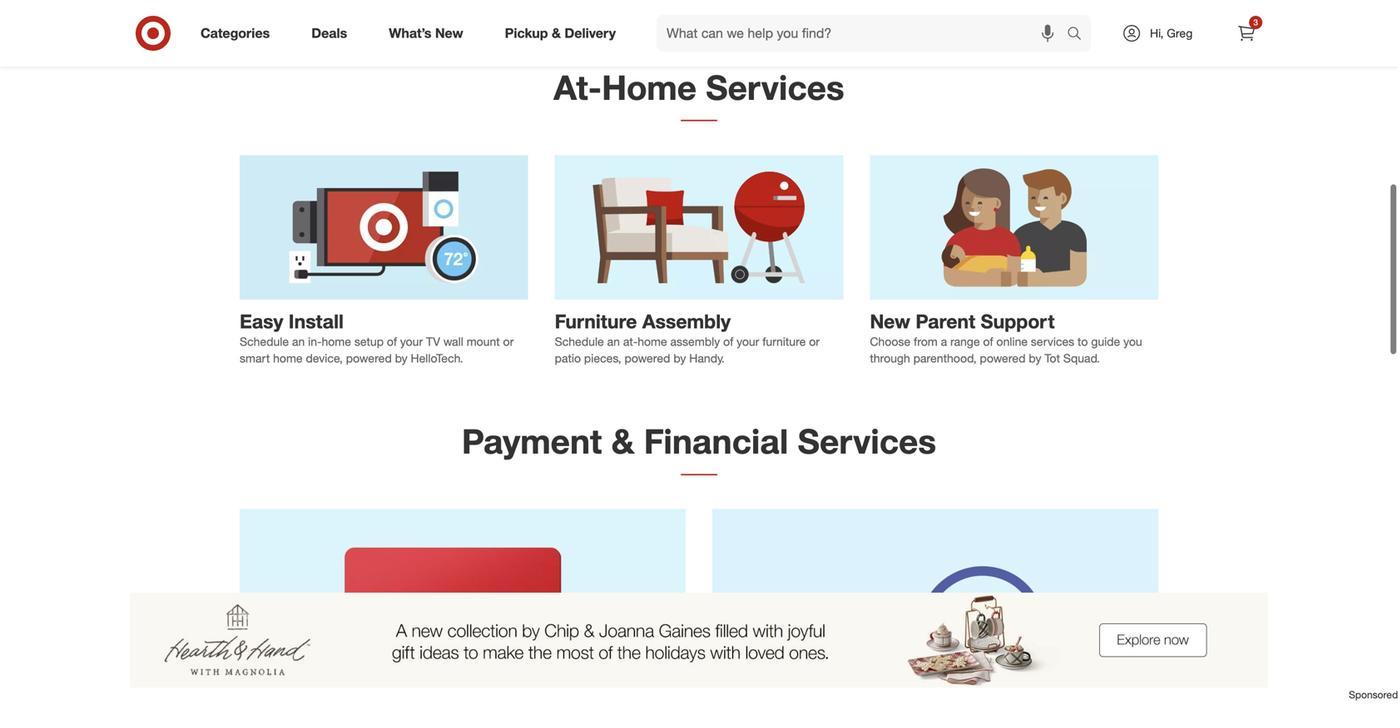 Task type: vqa. For each thing, say whether or not it's contained in the screenshot.
Support
yes



Task type: describe. For each thing, give the bounding box(es) containing it.
powered inside easy install schedule an in-home setup of your tv wall mount or smart home device, powered by hellotech.
[[346, 351, 392, 366]]

pieces,
[[584, 351, 622, 366]]

deals
[[312, 25, 347, 41]]

online
[[997, 334, 1028, 349]]

0 vertical spatial services
[[706, 67, 845, 108]]

in-
[[308, 334, 322, 349]]

___ for services
[[681, 95, 718, 124]]

choose
[[870, 334, 911, 349]]

delivery
[[565, 25, 616, 41]]

what's new
[[389, 25, 463, 41]]

new inside new parent support choose from a range of online services to guide you through parenthood, powered by tot squad.
[[870, 310, 911, 333]]

parenthood,
[[914, 351, 977, 366]]

categories link
[[187, 15, 291, 52]]

payment & financial services
[[462, 421, 937, 462]]

pickup & delivery
[[505, 25, 616, 41]]

powered inside the furniture assembly schedule an at-home assembly of your furniture or patio pieces, powered by handy.
[[625, 351, 671, 366]]

easy install schedule an in-home setup of your tv wall mount or smart home device, powered by hellotech.
[[240, 310, 514, 366]]

hi, greg
[[1151, 26, 1193, 40]]

services
[[1031, 334, 1075, 349]]

install
[[289, 310, 344, 333]]

___ for financial
[[681, 449, 718, 478]]

what's
[[389, 25, 432, 41]]

furniture assembly schedule an at-home assembly of your furniture or patio pieces, powered by handy.
[[555, 310, 820, 366]]

parent
[[916, 310, 976, 333]]

advertisement region
[[0, 593, 1399, 688]]

by inside the furniture assembly schedule an at-home assembly of your furniture or patio pieces, powered by handy.
[[674, 351, 686, 366]]

by inside easy install schedule an in-home setup of your tv wall mount or smart home device, powered by hellotech.
[[395, 351, 408, 366]]

squad.
[[1064, 351, 1101, 366]]

1 vertical spatial services
[[798, 421, 937, 462]]

powered inside new parent support choose from a range of online services to guide you through parenthood, powered by tot squad.
[[980, 351, 1026, 366]]

furniture
[[555, 310, 637, 333]]

furniture
[[763, 334, 806, 349]]

0 vertical spatial new
[[435, 25, 463, 41]]

an for furniture
[[608, 334, 620, 349]]

or inside the furniture assembly schedule an at-home assembly of your furniture or patio pieces, powered by handy.
[[809, 334, 820, 349]]

wall
[[444, 334, 464, 349]]

3 link
[[1229, 15, 1266, 52]]

search
[[1060, 27, 1100, 43]]

handy.
[[690, 351, 725, 366]]

assembly
[[671, 334, 720, 349]]

assembly
[[643, 310, 731, 333]]

of for parent
[[984, 334, 994, 349]]

deals link
[[297, 15, 368, 52]]

tv
[[426, 334, 440, 349]]

at-home services
[[554, 67, 845, 108]]

device,
[[306, 351, 343, 366]]

an for easy
[[292, 334, 305, 349]]

What can we help you find? suggestions appear below search field
[[657, 15, 1072, 52]]

at-
[[554, 67, 602, 108]]

financial
[[644, 421, 789, 462]]



Task type: locate. For each thing, give the bounding box(es) containing it.
services
[[706, 67, 845, 108], [798, 421, 937, 462]]

your inside the furniture assembly schedule an at-home assembly of your furniture or patio pieces, powered by handy.
[[737, 334, 760, 349]]

setup
[[355, 334, 384, 349]]

& for payment
[[612, 421, 635, 462]]

or
[[503, 334, 514, 349], [809, 334, 820, 349]]

1 horizontal spatial home
[[322, 334, 351, 349]]

or inside easy install schedule an in-home setup of your tv wall mount or smart home device, powered by hellotech.
[[503, 334, 514, 349]]

0 horizontal spatial home
[[273, 351, 303, 366]]

range
[[951, 334, 980, 349]]

hellotech.
[[411, 351, 463, 366]]

1 an from the left
[[292, 334, 305, 349]]

hi,
[[1151, 26, 1164, 40]]

pickup & delivery link
[[491, 15, 637, 52]]

1 horizontal spatial or
[[809, 334, 820, 349]]

0 horizontal spatial &
[[552, 25, 561, 41]]

of right range
[[984, 334, 994, 349]]

an left at-
[[608, 334, 620, 349]]

smart
[[240, 351, 270, 366]]

& inside "link"
[[552, 25, 561, 41]]

from
[[914, 334, 938, 349]]

2 horizontal spatial home
[[638, 334, 667, 349]]

of right setup
[[387, 334, 397, 349]]

support
[[981, 310, 1055, 333]]

through
[[870, 351, 911, 366]]

an left in-
[[292, 334, 305, 349]]

2 an from the left
[[608, 334, 620, 349]]

to
[[1078, 334, 1088, 349]]

1 horizontal spatial schedule
[[555, 334, 604, 349]]

of inside new parent support choose from a range of online services to guide you through parenthood, powered by tot squad.
[[984, 334, 994, 349]]

guide
[[1092, 334, 1121, 349]]

1 horizontal spatial &
[[612, 421, 635, 462]]

1 horizontal spatial powered
[[625, 351, 671, 366]]

1 schedule from the left
[[240, 334, 289, 349]]

0 vertical spatial ___
[[681, 95, 718, 124]]

home
[[602, 67, 697, 108]]

1 by from the left
[[395, 351, 408, 366]]

your inside easy install schedule an in-home setup of your tv wall mount or smart home device, powered by hellotech.
[[400, 334, 423, 349]]

0 horizontal spatial or
[[503, 334, 514, 349]]

greg
[[1167, 26, 1193, 40]]

of up the handy.
[[724, 334, 734, 349]]

new
[[435, 25, 463, 41], [870, 310, 911, 333]]

0 vertical spatial &
[[552, 25, 561, 41]]

you
[[1124, 334, 1143, 349]]

0 horizontal spatial schedule
[[240, 334, 289, 349]]

by inside new parent support choose from a range of online services to guide you through parenthood, powered by tot squad.
[[1029, 351, 1042, 366]]

categories
[[201, 25, 270, 41]]

1 or from the left
[[503, 334, 514, 349]]

1 vertical spatial &
[[612, 421, 635, 462]]

0 horizontal spatial of
[[387, 334, 397, 349]]

& for pickup
[[552, 25, 561, 41]]

payment
[[462, 421, 602, 462]]

1 ___ from the top
[[681, 95, 718, 124]]

2 horizontal spatial of
[[984, 334, 994, 349]]

an inside easy install schedule an in-home setup of your tv wall mount or smart home device, powered by hellotech.
[[292, 334, 305, 349]]

home up "device,"
[[322, 334, 351, 349]]

3 of from the left
[[984, 334, 994, 349]]

or right mount
[[503, 334, 514, 349]]

___
[[681, 95, 718, 124], [681, 449, 718, 478]]

1 horizontal spatial of
[[724, 334, 734, 349]]

home
[[322, 334, 351, 349], [638, 334, 667, 349], [273, 351, 303, 366]]

new up choose
[[870, 310, 911, 333]]

2 powered from the left
[[625, 351, 671, 366]]

2 your from the left
[[737, 334, 760, 349]]

at-
[[623, 334, 638, 349]]

2 schedule from the left
[[555, 334, 604, 349]]

of for assembly
[[724, 334, 734, 349]]

patio
[[555, 351, 581, 366]]

1 vertical spatial ___
[[681, 449, 718, 478]]

1 horizontal spatial an
[[608, 334, 620, 349]]

what's new link
[[375, 15, 484, 52]]

sponsored
[[1350, 688, 1399, 701]]

2 ___ from the top
[[681, 449, 718, 478]]

1 vertical spatial new
[[870, 310, 911, 333]]

schedule up patio
[[555, 334, 604, 349]]

an
[[292, 334, 305, 349], [608, 334, 620, 349]]

powered down at-
[[625, 351, 671, 366]]

new right what's
[[435, 25, 463, 41]]

schedule up "smart"
[[240, 334, 289, 349]]

3
[[1254, 17, 1259, 27]]

2 by from the left
[[674, 351, 686, 366]]

a
[[941, 334, 948, 349]]

schedule inside easy install schedule an in-home setup of your tv wall mount or smart home device, powered by hellotech.
[[240, 334, 289, 349]]

home for assembly
[[638, 334, 667, 349]]

new parent support choose from a range of online services to guide you through parenthood, powered by tot squad.
[[870, 310, 1143, 366]]

of inside the furniture assembly schedule an at-home assembly of your furniture or patio pieces, powered by handy.
[[724, 334, 734, 349]]

powered down online
[[980, 351, 1026, 366]]

2 of from the left
[[724, 334, 734, 349]]

of for install
[[387, 334, 397, 349]]

of
[[387, 334, 397, 349], [724, 334, 734, 349], [984, 334, 994, 349]]

your
[[400, 334, 423, 349], [737, 334, 760, 349]]

1 your from the left
[[400, 334, 423, 349]]

by down assembly
[[674, 351, 686, 366]]

pickup
[[505, 25, 548, 41]]

by left hellotech.
[[395, 351, 408, 366]]

an inside the furniture assembly schedule an at-home assembly of your furniture or patio pieces, powered by handy.
[[608, 334, 620, 349]]

powered down setup
[[346, 351, 392, 366]]

search button
[[1060, 15, 1100, 55]]

your left furniture
[[737, 334, 760, 349]]

3 powered from the left
[[980, 351, 1026, 366]]

schedule for furniture
[[555, 334, 604, 349]]

home right "smart"
[[273, 351, 303, 366]]

your left tv
[[400, 334, 423, 349]]

of inside easy install schedule an in-home setup of your tv wall mount or smart home device, powered by hellotech.
[[387, 334, 397, 349]]

your for easy install
[[400, 334, 423, 349]]

0 horizontal spatial an
[[292, 334, 305, 349]]

2 horizontal spatial powered
[[980, 351, 1026, 366]]

&
[[552, 25, 561, 41], [612, 421, 635, 462]]

mount
[[467, 334, 500, 349]]

schedule for easy
[[240, 334, 289, 349]]

0 horizontal spatial by
[[395, 351, 408, 366]]

home down assembly
[[638, 334, 667, 349]]

easy
[[240, 310, 283, 333]]

0 horizontal spatial new
[[435, 25, 463, 41]]

furniture assembly illustration image
[[555, 155, 844, 300]]

schedule
[[240, 334, 289, 349], [555, 334, 604, 349]]

redcard image
[[240, 509, 686, 705]]

home for install
[[322, 334, 351, 349]]

by
[[395, 351, 408, 366], [674, 351, 686, 366], [1029, 351, 1042, 366]]

or right furniture
[[809, 334, 820, 349]]

2 horizontal spatial by
[[1029, 351, 1042, 366]]

home inside the furniture assembly schedule an at-home assembly of your furniture or patio pieces, powered by handy.
[[638, 334, 667, 349]]

0 horizontal spatial powered
[[346, 351, 392, 366]]

0 horizontal spatial your
[[400, 334, 423, 349]]

1 horizontal spatial by
[[674, 351, 686, 366]]

3 by from the left
[[1029, 351, 1042, 366]]

2 or from the left
[[809, 334, 820, 349]]

1 horizontal spatial new
[[870, 310, 911, 333]]

schedule inside the furniture assembly schedule an at-home assembly of your furniture or patio pieces, powered by handy.
[[555, 334, 604, 349]]

powered
[[346, 351, 392, 366], [625, 351, 671, 366], [980, 351, 1026, 366]]

1 powered from the left
[[346, 351, 392, 366]]

1 horizontal spatial your
[[737, 334, 760, 349]]

by left tot at the right
[[1029, 351, 1042, 366]]

tot
[[1045, 351, 1061, 366]]

your for furniture assembly
[[737, 334, 760, 349]]

1 of from the left
[[387, 334, 397, 349]]



